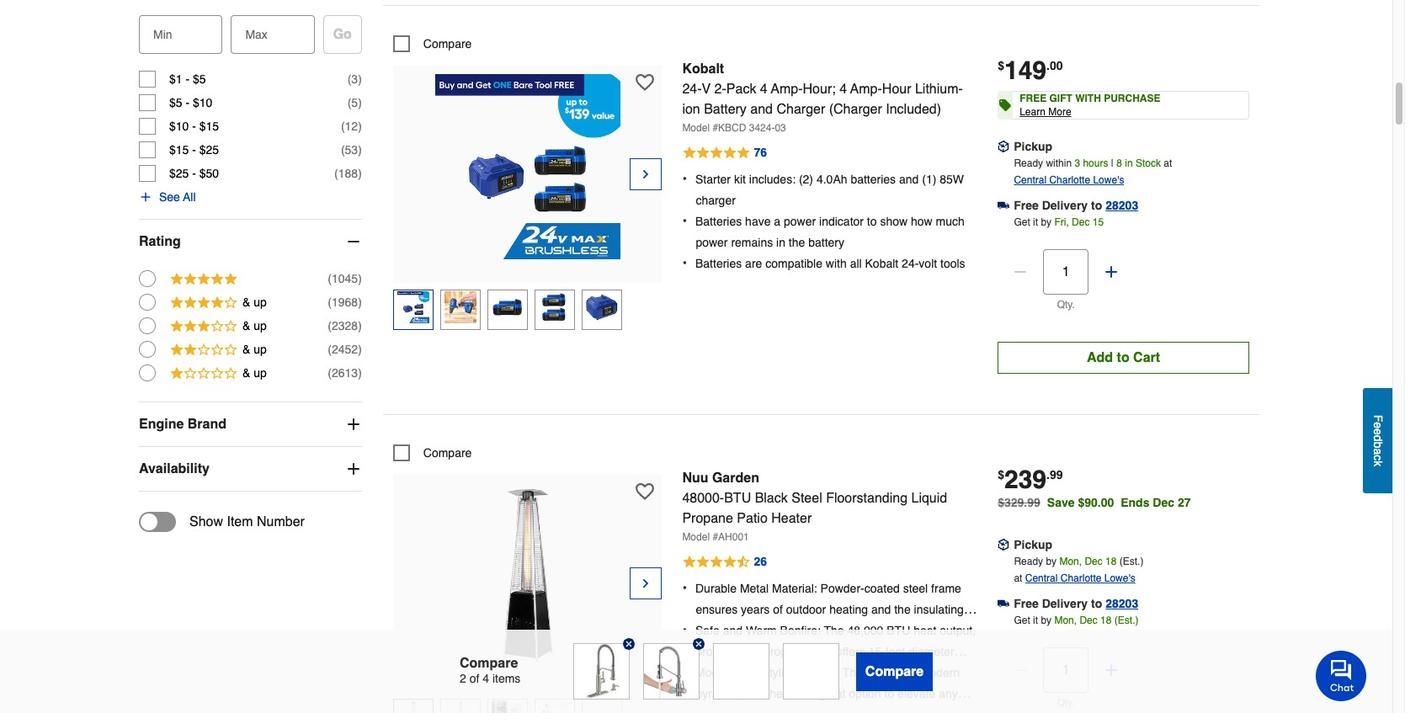 Task type: describe. For each thing, give the bounding box(es) containing it.
) for ( 12 )
[[358, 120, 362, 133]]

1 e from the top
[[1372, 422, 1385, 429]]

28203 for mon, dec 18
[[1106, 597, 1139, 610]]

to inside • durable metal material: powder-coated steel frame ensures years of outdoor heating and the insulating metal plate under the fire bowl prevents the 23.6-inch gas hose from melting due to high heat.
[[838, 645, 848, 659]]

( for 188
[[334, 167, 338, 180]]

( 1045 )
[[328, 272, 362, 286]]

( 5 )
[[348, 96, 362, 110]]

is
[[853, 708, 861, 713]]

18 inside ready by mon, dec 18 (est.) at central charlotte lowe's
[[1106, 555, 1117, 567]]

remove this product image
[[623, 638, 635, 650]]

learn
[[1020, 106, 1046, 118]]

to right sure
[[891, 708, 900, 713]]

up for ( 2613 )
[[254, 367, 267, 380]]

24- inside kobalt 24-v 2-pack 4 amp-hour; 4 amp-hour lithium- ion battery and charger (charger included) model # kbcd 3424-03
[[682, 81, 702, 97]]

includes:
[[749, 173, 796, 186]]

range
[[722, 666, 752, 680]]

2
[[460, 672, 466, 685]]

2328
[[332, 319, 358, 333]]

safe
[[696, 624, 720, 638]]

btu inside • safe and warm bonfire: the 48,000 btu heat output, produced by propane gas, offers 15-foot diameter heat range and 360-degree direction heating, giving sufficient warmth for your gatherings.
[[887, 624, 911, 638]]

liquid
[[912, 491, 948, 506]]

and inside • durable metal material: powder-coated steel frame ensures years of outdoor heating and the insulating metal plate under the fire bowl prevents the 23.6-inch gas hose from melting due to high heat.
[[872, 603, 891, 617]]

28203 button for fri, dec 15
[[1106, 197, 1139, 214]]

3424-
[[749, 122, 775, 134]]

charlotte inside ready by mon, dec 18 (est.) at central charlotte lowe's
[[1061, 572, 1102, 584]]

(2)
[[799, 173, 814, 186]]

gift
[[1050, 92, 1073, 104]]

compare button
[[856, 652, 933, 691]]

$ for 239
[[998, 468, 1005, 481]]

d
[[1372, 435, 1385, 442]]

4 inside "compare 2 of 4 items"
[[483, 672, 489, 685]]

outdoor inside • durable metal material: powder-coated steel frame ensures years of outdoor heating and the insulating metal plate under the fire bowl prevents the 23.6-inch gas hose from melting due to high heat.
[[786, 603, 826, 617]]

- for $1
[[186, 73, 190, 86]]

1 amp- from the left
[[771, 81, 803, 97]]

& for ( 1968 )
[[243, 296, 250, 309]]

qty. for right minus image
[[1057, 299, 1075, 310]]

gallery item 0 image for 24-v 2-pack 4 amp-hour; 4 amp-hour lithium- ion battery and charger (charger included)
[[435, 74, 620, 259]]

gallery item 0 image for 48000-btu black steel floorstanding liquid propane patio heater
[[435, 483, 620, 668]]

up for ( 1968 )
[[254, 296, 267, 309]]

( 2328 )
[[328, 319, 362, 333]]

# inside nuu garden 48000-btu black steel floorstanding liquid propane patio heater model # ah001
[[713, 531, 718, 543]]

76
[[754, 145, 767, 159]]

how
[[911, 215, 933, 228]]

lowe's inside ready within 3 hours | 8 in stock at central charlotte lowe's
[[1093, 174, 1125, 186]]

included)
[[886, 102, 942, 117]]

(1)
[[922, 173, 937, 186]]

1 vertical spatial 18
[[1101, 614, 1112, 626]]

prevents
[[857, 624, 902, 638]]

& up for ( 2613 )
[[243, 367, 267, 380]]

fire
[[810, 624, 826, 638]]

purchase
[[1104, 92, 1161, 104]]

( for 53
[[341, 143, 345, 157]]

the down steel
[[895, 603, 911, 617]]

the inside • starter kit includes: (2) 4.0ah batteries and (1) 85w charger • batteries have a power indicator to show how much power remains in the battery • batteries are compatible with all kobalt 24-volt tools
[[789, 236, 805, 249]]

availability button
[[139, 447, 362, 491]]

1 vertical spatial $15
[[169, 143, 189, 157]]

heart outline image
[[636, 482, 655, 501]]

max
[[245, 28, 268, 41]]

plus image for availability
[[345, 461, 362, 478]]

have
[[745, 215, 771, 228]]

black
[[755, 491, 788, 506]]

mon, inside ready by mon, dec 18 (est.) at central charlotte lowe's
[[1060, 555, 1082, 567]]

hour;
[[803, 81, 836, 97]]

plus image inside see all button
[[139, 191, 152, 204]]

save
[[1047, 496, 1075, 509]]

( for 12
[[341, 120, 345, 133]]

$10 - $15
[[169, 120, 219, 133]]

- for $25
[[192, 167, 196, 180]]

free for get it by mon, dec 18 (est.)
[[1014, 597, 1039, 610]]

a inside f e e d b a c k button
[[1372, 449, 1385, 455]]

# inside kobalt 24-v 2-pack 4 amp-hour; 4 amp-hour lithium- ion battery and charger (charger included) model # kbcd 3424-03
[[713, 122, 718, 134]]

metal
[[740, 582, 769, 596]]

starter
[[696, 173, 731, 186]]

modern
[[696, 666, 736, 680]]

4.0ah
[[817, 173, 848, 186]]

see all
[[159, 191, 196, 204]]

minus image inside the rating "button"
[[345, 233, 362, 250]]

28203 button for mon, dec 18
[[1106, 595, 1139, 612]]

metal
[[696, 624, 725, 638]]

149
[[1005, 55, 1047, 85]]

central charlotte lowe's button for 3
[[1014, 171, 1125, 188]]

compare for 5013375059 element
[[423, 446, 472, 459]]

it for fri, dec 15
[[1033, 216, 1038, 228]]

actual price $239.99 element
[[998, 465, 1063, 494]]

cart
[[1134, 350, 1161, 365]]

and up "warmth"
[[756, 666, 775, 680]]

) for ( 2328 )
[[358, 319, 362, 333]]

$1 - $5
[[169, 73, 206, 86]]

2 batteries from the top
[[696, 257, 742, 270]]

gatherings.
[[831, 687, 889, 701]]

plate
[[728, 624, 754, 638]]

( 2452 )
[[328, 343, 362, 356]]

stock
[[1136, 157, 1161, 169]]

min
[[153, 28, 172, 41]]

2 horizontal spatial 4
[[840, 81, 847, 97]]

0 vertical spatial $10
[[193, 96, 213, 110]]

heat.
[[877, 645, 903, 659]]

& up for ( 2328 )
[[243, 319, 267, 333]]

a inside • modern and stylish design: the sleek and modern pyramid patio heater, a great option to elevate any outdoor entertainment space, is sure to compleme
[[809, 687, 816, 701]]

much
[[936, 215, 965, 228]]

15
[[1093, 216, 1104, 228]]

$1
[[169, 73, 182, 86]]

to up get it by mon, dec 18 (est.)
[[1091, 597, 1103, 610]]

offers
[[836, 645, 865, 659]]

1968
[[332, 296, 358, 309]]

) for ( 3 )
[[358, 73, 362, 86]]

1 vertical spatial (est.)
[[1115, 614, 1139, 626]]

- for $10
[[192, 120, 196, 133]]

1 vertical spatial $10
[[169, 120, 189, 133]]

to up sure
[[885, 687, 895, 701]]

& for ( 2452 )
[[243, 343, 250, 356]]

option group containing (
[[139, 267, 362, 385]]

kobalt inside • starter kit includes: (2) 4.0ah batteries and (1) 85w charger • batteries have a power indicator to show how much power remains in the battery • batteries are compatible with all kobalt 24-volt tools
[[865, 257, 899, 270]]

( 3 )
[[348, 73, 362, 86]]

free for get it by fri, dec 15
[[1014, 198, 1039, 212]]

entertainment
[[739, 708, 811, 713]]

(est.) inside ready by mon, dec 18 (est.) at central charlotte lowe's
[[1120, 555, 1144, 567]]

under
[[757, 624, 787, 638]]

from
[[747, 645, 771, 659]]

2 e from the top
[[1372, 429, 1385, 435]]

• for •
[[682, 172, 687, 187]]

high
[[851, 645, 874, 659]]

v
[[702, 81, 711, 97]]

0 vertical spatial power
[[784, 215, 816, 228]]

k
[[1372, 461, 1385, 467]]

space,
[[815, 708, 849, 713]]

76 button
[[682, 143, 978, 163]]

modern
[[920, 666, 960, 680]]

• safe and warm bonfire: the 48,000 btu heat output, produced by propane gas, offers 15-foot diameter heat range and 360-degree direction heating, giving sufficient warmth for your gatherings.
[[682, 623, 976, 701]]

pickup for by
[[1014, 538, 1053, 551]]

at inside ready within 3 hours | 8 in stock at central charlotte lowe's
[[1164, 157, 1173, 169]]

steel
[[792, 491, 823, 506]]

1 star image
[[169, 365, 238, 384]]

item
[[227, 515, 253, 530]]

1045
[[332, 272, 358, 286]]

by down ready by mon, dec 18 (est.) at central charlotte lowe's
[[1041, 614, 1052, 626]]

( for 2328
[[328, 319, 332, 333]]

truck filled image for get it by mon, dec 18 (est.)
[[998, 598, 1010, 610]]

stepper number input field with increment and decrement buttons number field for right minus image
[[1044, 249, 1089, 294]]

compare for "5014190305" element
[[423, 37, 472, 50]]

) for ( 5 )
[[358, 96, 362, 110]]

( 12 )
[[341, 120, 362, 133]]

360-
[[779, 666, 802, 680]]

are
[[745, 257, 762, 270]]

items
[[493, 672, 521, 685]]

( for 5
[[348, 96, 351, 110]]

$ 239 .99
[[998, 465, 1063, 494]]

see all button
[[139, 189, 196, 206]]

a inside • starter kit includes: (2) 4.0ah batteries and (1) 85w charger • batteries have a power indicator to show how much power remains in the battery • batteries are compatible with all kobalt 24-volt tools
[[774, 215, 781, 228]]

heart outline image
[[636, 73, 655, 91]]

$329.99
[[998, 496, 1041, 509]]

ready for ready by mon, dec 18 (est.) at central charlotte lowe's
[[1014, 555, 1043, 567]]

powder-
[[821, 582, 865, 596]]

the left 23.6-
[[906, 624, 922, 638]]

chevron right image
[[640, 166, 653, 182]]

stepper number input field with increment and decrement buttons number field for minus icon
[[1044, 647, 1089, 693]]

1 vertical spatial 5 stars image
[[169, 271, 238, 290]]

12
[[345, 120, 358, 133]]

rating button
[[139, 220, 362, 264]]

kit
[[734, 173, 746, 186]]

more
[[1049, 106, 1072, 118]]

5
[[351, 96, 358, 110]]

2 vertical spatial plus image
[[1103, 662, 1120, 678]]

pickup for within
[[1014, 139, 1053, 153]]

2 amp- from the left
[[851, 81, 882, 97]]

• for heater,
[[682, 665, 687, 681]]

truck filled image for get it by fri, dec 15
[[998, 199, 1010, 211]]

0 vertical spatial 3
[[351, 73, 358, 86]]

kobalt inside kobalt 24-v 2-pack 4 amp-hour; 4 amp-hour lithium- ion battery and charger (charger included) model # kbcd 3424-03
[[682, 61, 724, 76]]

pickup image
[[998, 140, 1010, 152]]

& for ( 2613 )
[[243, 367, 250, 380]]

up for ( 2328 )
[[254, 319, 267, 333]]

1 horizontal spatial $25
[[199, 143, 219, 157]]



Task type: vqa. For each thing, say whether or not it's contained in the screenshot.
the My First D I Y Tool Box Kids' Workshop. January 20, 2024, from 10 a m until 1 p m. Image
no



Task type: locate. For each thing, give the bounding box(es) containing it.
charlotte down within
[[1050, 174, 1091, 186]]

28203 down 8
[[1106, 198, 1139, 212]]

• modern and stylish design: the sleek and modern pyramid patio heater, a great option to elevate any outdoor entertainment space, is sure to compleme
[[682, 665, 969, 713]]

2 ready from the top
[[1014, 555, 1043, 567]]

pickup image
[[998, 539, 1010, 551]]

to right add
[[1117, 350, 1130, 365]]

(charger
[[829, 102, 882, 117]]

1 vertical spatial in
[[777, 236, 786, 249]]

minus image up ( 1045 )
[[345, 233, 362, 250]]

& up
[[243, 296, 267, 309], [243, 319, 267, 333], [243, 343, 267, 356], [243, 367, 267, 380]]

charger
[[696, 194, 736, 207]]

1 vertical spatial central
[[1025, 572, 1058, 584]]

a right have
[[774, 215, 781, 228]]

ion
[[682, 102, 700, 117]]

) for ( 2613 )
[[358, 367, 362, 380]]

show item number element
[[139, 512, 305, 532]]

free
[[1020, 92, 1047, 104]]

1 vertical spatial $
[[998, 468, 1005, 481]]

0 vertical spatial 28203
[[1106, 198, 1139, 212]]

central inside ready within 3 hours | 8 in stock at central charlotte lowe's
[[1014, 174, 1047, 186]]

$10 up $10 - $15
[[193, 96, 213, 110]]

1 vertical spatial $25
[[169, 167, 189, 180]]

1 vertical spatial get
[[1014, 614, 1031, 626]]

2 it from the top
[[1033, 614, 1038, 626]]

0 horizontal spatial 5 stars image
[[169, 271, 238, 290]]

outdoor inside • modern and stylish design: the sleek and modern pyramid patio heater, a great option to elevate any outdoor entertainment space, is sure to compleme
[[696, 708, 736, 713]]

1 28203 button from the top
[[1106, 197, 1139, 214]]

was price $329.99 element
[[998, 491, 1047, 509]]

4 & from the top
[[243, 367, 250, 380]]

1 horizontal spatial outdoor
[[786, 603, 826, 617]]

(est.)
[[1120, 555, 1144, 567], [1115, 614, 1139, 626]]

nuu garden 48000-btu black steel floorstanding liquid propane patio heater model # ah001
[[682, 470, 948, 543]]

0 vertical spatial 5 stars image
[[682, 143, 768, 163]]

1 vertical spatial outdoor
[[696, 708, 736, 713]]

1 ) from the top
[[358, 73, 362, 86]]

0 vertical spatial plus image
[[345, 416, 362, 433]]

$ up the "$329.99"
[[998, 468, 1005, 481]]

2 stars image
[[169, 341, 238, 361]]

charlotte inside ready within 3 hours | 8 in stock at central charlotte lowe's
[[1050, 174, 1091, 186]]

0 vertical spatial central
[[1014, 174, 1047, 186]]

1 vertical spatial 28203 button
[[1106, 595, 1139, 612]]

dec
[[1072, 216, 1090, 228], [1153, 496, 1175, 509], [1085, 555, 1103, 567], [1080, 614, 1098, 626]]

5013375059 element
[[393, 444, 472, 461]]

plus image
[[345, 416, 362, 433], [345, 461, 362, 478], [1103, 662, 1120, 678]]

( for 3
[[348, 73, 351, 86]]

2 • from the top
[[682, 214, 687, 229]]

get left fri,
[[1014, 216, 1031, 228]]

( for 1045
[[328, 272, 332, 286]]

up right 2 stars image at left
[[254, 343, 267, 356]]

) for ( 2452 )
[[358, 343, 362, 356]]

27
[[1178, 496, 1191, 509]]

minus image
[[1012, 662, 1029, 678]]

charlotte up get it by mon, dec 18 (est.)
[[1061, 572, 1102, 584]]

1 vertical spatial power
[[696, 236, 728, 249]]

gas
[[696, 645, 715, 659]]

warm
[[746, 624, 777, 638]]

1 horizontal spatial 3
[[1075, 157, 1081, 169]]

minus image
[[345, 233, 362, 250], [1012, 263, 1029, 280]]

4.5 stars image
[[682, 552, 768, 572]]

0 vertical spatial $5
[[193, 73, 206, 86]]

1 gallery item 0 image from the top
[[435, 74, 620, 259]]

) for ( 53 )
[[358, 143, 362, 157]]

btu inside nuu garden 48000-btu black steel floorstanding liquid propane patio heater model # ah001
[[724, 491, 751, 506]]

2 truck filled image from the top
[[998, 598, 1010, 610]]

1 vertical spatial it
[[1033, 614, 1038, 626]]

steel
[[903, 582, 928, 596]]

minus image down get it by fri, dec 15
[[1012, 263, 1029, 280]]

plus image inside engine brand button
[[345, 416, 362, 433]]

plus image inside availability button
[[345, 461, 362, 478]]

0 vertical spatial the
[[824, 624, 844, 638]]

& for ( 2328 )
[[243, 319, 250, 333]]

0 vertical spatial btu
[[724, 491, 751, 506]]

dec for 18
[[1080, 614, 1098, 626]]

actual price $149.00 element
[[998, 55, 1063, 85]]

) for ( 1968 )
[[358, 296, 362, 309]]

1 horizontal spatial heat
[[914, 624, 937, 638]]

0 vertical spatial free
[[1014, 198, 1039, 212]]

2 free delivery to 28203 from the top
[[1014, 597, 1139, 610]]

free delivery to 28203 for fri,
[[1014, 198, 1139, 212]]

heat
[[914, 624, 937, 638], [696, 666, 719, 680]]

free delivery to 28203 for mon,
[[1014, 597, 1139, 610]]

$5 down $1
[[169, 96, 182, 110]]

compare inside "5014190305" element
[[423, 37, 472, 50]]

10 ) from the top
[[358, 367, 362, 380]]

get for get it by mon, dec 18 (est.)
[[1014, 614, 1031, 626]]

model inside kobalt 24-v 2-pack 4 amp-hour; 4 amp-hour lithium- ion battery and charger (charger included) model # kbcd 3424-03
[[682, 122, 710, 134]]

( for 1968
[[328, 296, 332, 309]]

) up ( 5 )
[[358, 73, 362, 86]]

1 vertical spatial central charlotte lowe's button
[[1025, 570, 1136, 587]]

0 horizontal spatial a
[[774, 215, 781, 228]]

$15 - $25
[[169, 143, 219, 157]]

1 horizontal spatial kobalt
[[865, 257, 899, 270]]

output,
[[940, 624, 976, 638]]

.00
[[1047, 59, 1063, 72]]

) down 1045
[[358, 296, 362, 309]]

material:
[[772, 582, 817, 596]]

4 & up from the top
[[243, 367, 267, 380]]

delivery
[[1042, 198, 1088, 212], [1042, 597, 1088, 610]]

at
[[1164, 157, 1173, 169], [1014, 572, 1023, 584]]

by inside • safe and warm bonfire: the 48,000 btu heat output, produced by propane gas, offers 15-foot diameter heat range and 360-degree direction heating, giving sufficient warmth for your gatherings.
[[748, 645, 761, 659]]

2 free from the top
[[1014, 597, 1039, 610]]

0 horizontal spatial minus image
[[345, 233, 362, 250]]

- up $15 - $25
[[192, 120, 196, 133]]

outdoor down pyramid
[[696, 708, 736, 713]]

1 vertical spatial truck filled image
[[998, 598, 1010, 610]]

2 up from the top
[[254, 319, 267, 333]]

(est.) down ready by mon, dec 18 (est.) at central charlotte lowe's
[[1115, 614, 1139, 626]]

plus image down 15
[[1103, 263, 1120, 280]]

1 vertical spatial plus image
[[1103, 263, 1120, 280]]

1 up from the top
[[254, 296, 267, 309]]

1 vertical spatial heat
[[696, 666, 719, 680]]

plus image down the 2613
[[345, 416, 362, 433]]

1 free from the top
[[1014, 198, 1039, 212]]

$15 up $15 - $25
[[199, 120, 219, 133]]

24- up ion
[[682, 81, 702, 97]]

2 # from the top
[[713, 531, 718, 543]]

1 delivery from the top
[[1042, 198, 1088, 212]]

03
[[775, 122, 786, 134]]

power up battery
[[784, 215, 816, 228]]

) up the 2452 at top
[[358, 319, 362, 333]]

& up for ( 1968 )
[[243, 296, 267, 309]]

4 stars image
[[169, 294, 238, 313]]

central charlotte lowe's button
[[1014, 171, 1125, 188], [1025, 570, 1136, 587]]

option group
[[139, 267, 362, 385]]

the for • safe and warm bonfire: the 48,000 btu heat output, produced by propane gas, offers 15-foot diameter heat range and 360-degree direction heating, giving sufficient warmth for your gatherings.
[[824, 624, 844, 638]]

to right due
[[838, 645, 848, 659]]

2 & from the top
[[243, 319, 250, 333]]

1 get from the top
[[1014, 216, 1031, 228]]

and up hose
[[723, 624, 743, 638]]

gallery item 0 image
[[435, 74, 620, 259], [435, 483, 620, 668]]

truck filled image
[[998, 199, 1010, 211], [998, 598, 1010, 610]]

0 vertical spatial of
[[773, 603, 783, 617]]

• for outdoor
[[682, 581, 687, 596]]

plus image
[[139, 191, 152, 204], [1103, 263, 1120, 280]]

0 horizontal spatial at
[[1014, 572, 1023, 584]]

the inside • safe and warm bonfire: the 48,000 btu heat output, produced by propane gas, offers 15-foot diameter heat range and 360-degree direction heating, giving sufficient warmth for your gatherings.
[[824, 624, 844, 638]]

1 vertical spatial btu
[[887, 624, 911, 638]]

c
[[1372, 455, 1385, 461]]

4 ) from the top
[[358, 143, 362, 157]]

in inside ready within 3 hours | 8 in stock at central charlotte lowe's
[[1125, 157, 1133, 169]]

and inside kobalt 24-v 2-pack 4 amp-hour; 4 amp-hour lithium- ion battery and charger (charger included) model # kbcd 3424-03
[[751, 102, 773, 117]]

0 vertical spatial model
[[682, 122, 710, 134]]

free gift with purchase learn more
[[1020, 92, 1161, 118]]

batteries down charger
[[696, 215, 742, 228]]

option
[[849, 687, 881, 701]]

• inside • safe and warm bonfire: the 48,000 btu heat output, produced by propane gas, offers 15-foot diameter heat range and 360-degree direction heating, giving sufficient warmth for your gatherings.
[[682, 623, 687, 639]]

hours
[[1083, 157, 1109, 169]]

free delivery to 28203 up get it by mon, dec 18 (est.)
[[1014, 597, 1139, 610]]

1 vertical spatial delivery
[[1042, 597, 1088, 610]]

$ inside $ 239 .99
[[998, 468, 1005, 481]]

ends dec 27 element
[[1121, 496, 1198, 509]]

2 gallery item 0 image from the top
[[435, 483, 620, 668]]

2 qty. from the top
[[1057, 697, 1075, 709]]

- right $1
[[186, 73, 190, 86]]

1 batteries from the top
[[696, 215, 742, 228]]

1 horizontal spatial $10
[[193, 96, 213, 110]]

propane
[[682, 511, 733, 526]]

dec for 27
[[1153, 496, 1175, 509]]

plus image left 5013375059 element
[[345, 461, 362, 478]]

central up get it by mon, dec 18 (est.)
[[1025, 572, 1058, 584]]

2-
[[715, 81, 727, 97]]

heating,
[[890, 666, 932, 680]]

3 stars image
[[169, 318, 238, 337]]

3 • from the top
[[682, 256, 687, 271]]

0 vertical spatial #
[[713, 122, 718, 134]]

a
[[774, 215, 781, 228], [1372, 449, 1385, 455], [809, 687, 816, 701]]

to left show
[[867, 215, 877, 228]]

239
[[1005, 465, 1047, 494]]

ah001
[[718, 531, 749, 543]]

1 vertical spatial kobalt
[[865, 257, 899, 270]]

by left fri,
[[1041, 216, 1052, 228]]

3 & up from the top
[[243, 343, 267, 356]]

& up right 2 stars image at left
[[243, 343, 267, 356]]

compare inside "compare" button
[[866, 664, 924, 679]]

0 vertical spatial minus image
[[345, 233, 362, 250]]

1 & from the top
[[243, 296, 250, 309]]

and up 3424-
[[751, 102, 773, 117]]

compare inside "compare 2 of 4 items"
[[460, 656, 518, 671]]

1 horizontal spatial btu
[[887, 624, 911, 638]]

qty. for minus icon
[[1057, 697, 1075, 709]]

see
[[159, 191, 180, 204]]

f e e d b a c k
[[1372, 415, 1385, 467]]

chat invite button image
[[1316, 650, 1368, 702]]

2 & up from the top
[[243, 319, 267, 333]]

up right 3 stars image
[[254, 319, 267, 333]]

compatible
[[766, 257, 823, 270]]

free up get it by mon, dec 18 (est.)
[[1014, 597, 1039, 610]]

& right 1 star image
[[243, 367, 250, 380]]

dec down ready by mon, dec 18 (est.) at central charlotte lowe's
[[1080, 614, 1098, 626]]

at right stock on the top of the page
[[1164, 157, 1173, 169]]

dec down the $329.99 save $90.00 ends dec 27
[[1085, 555, 1103, 567]]

ready down the "$329.99"
[[1014, 555, 1043, 567]]

0 vertical spatial charlotte
[[1050, 174, 1091, 186]]

4 left items in the left of the page
[[483, 672, 489, 685]]

plus image left see
[[139, 191, 152, 204]]

savings save $90.00 element
[[1047, 496, 1198, 509]]

thumbnail image
[[397, 291, 429, 323], [444, 291, 476, 323], [492, 291, 524, 323], [539, 291, 571, 323], [586, 291, 618, 323], [397, 701, 429, 713], [444, 701, 476, 713], [492, 701, 524, 713], [539, 701, 571, 713]]

) down ( 3 )
[[358, 96, 362, 110]]

28203 for fri, dec 15
[[1106, 198, 1139, 212]]

1 vertical spatial charlotte
[[1061, 572, 1102, 584]]

1 qty. from the top
[[1057, 299, 1075, 310]]

dec inside ready by mon, dec 18 (est.) at central charlotte lowe's
[[1085, 555, 1103, 567]]

e up d at the right bottom of page
[[1372, 422, 1385, 429]]

qty. up add to cart button
[[1057, 299, 1075, 310]]

within
[[1046, 157, 1072, 169]]

1 horizontal spatial in
[[1125, 157, 1133, 169]]

4 • from the top
[[682, 581, 687, 596]]

pyramid
[[696, 687, 738, 701]]

5 ) from the top
[[358, 167, 362, 180]]

0 vertical spatial outdoor
[[786, 603, 826, 617]]

2 horizontal spatial a
[[1372, 449, 1385, 455]]

$25 up see all
[[169, 167, 189, 180]]

charlotte
[[1050, 174, 1091, 186], [1061, 572, 1102, 584]]

sleek
[[866, 666, 894, 680]]

go
[[333, 27, 352, 42]]

0 vertical spatial $15
[[199, 120, 219, 133]]

1 horizontal spatial $5
[[193, 73, 206, 86]]

model down ion
[[682, 122, 710, 134]]

it for mon, dec 18
[[1033, 614, 1038, 626]]

2 delivery from the top
[[1042, 597, 1088, 610]]

engine brand button
[[139, 403, 362, 447]]

of right 2
[[470, 672, 479, 685]]

plus image for engine brand
[[345, 416, 362, 433]]

a right for
[[809, 687, 816, 701]]

1 28203 from the top
[[1106, 198, 1139, 212]]

18 down ready by mon, dec 18 (est.) at central charlotte lowe's
[[1101, 614, 1112, 626]]

1 vertical spatial batteries
[[696, 257, 742, 270]]

$ for 149
[[998, 59, 1005, 72]]

giving
[[935, 666, 966, 680]]

design:
[[800, 666, 840, 680]]

to inside • starter kit includes: (2) 4.0ah batteries and (1) 85w charger • batteries have a power indicator to show how much power remains in the battery • batteries are compatible with all kobalt 24-volt tools
[[867, 215, 877, 228]]

1 horizontal spatial 4
[[760, 81, 768, 97]]

$90.00
[[1078, 496, 1114, 509]]

kobalt 24-v 2-pack 4 amp-hour; 4 amp-hour lithium- ion battery and charger (charger included) model # kbcd 3424-03
[[682, 61, 963, 134]]

pack
[[727, 81, 757, 97]]

by inside ready by mon, dec 18 (est.) at central charlotte lowe's
[[1046, 555, 1057, 567]]

e up b
[[1372, 429, 1385, 435]]

elevate
[[898, 687, 936, 701]]

compare
[[423, 37, 472, 50], [423, 446, 472, 459], [460, 656, 518, 671], [866, 664, 924, 679]]

show
[[189, 515, 223, 530]]

stepper number input field with increment and decrement buttons number field down fri,
[[1044, 249, 1089, 294]]

.99
[[1047, 468, 1063, 481]]

by down save
[[1046, 555, 1057, 567]]

28203 button down 8
[[1106, 197, 1139, 214]]

2 stepper number input field with increment and decrement buttons number field from the top
[[1044, 647, 1089, 693]]

power left the remains
[[696, 236, 728, 249]]

0 horizontal spatial 3
[[351, 73, 358, 86]]

ends
[[1121, 496, 1150, 509]]

24- inside • starter kit includes: (2) 4.0ah batteries and (1) 85w charger • batteries have a power indicator to show how much power remains in the battery • batteries are compatible with all kobalt 24-volt tools
[[902, 257, 919, 270]]

1 horizontal spatial 24-
[[902, 257, 919, 270]]

truck filled image down pickup image
[[998, 598, 1010, 610]]

at inside ready by mon, dec 18 (est.) at central charlotte lowe's
[[1014, 572, 1023, 584]]

) for ( 1045 )
[[358, 272, 362, 286]]

ready by mon, dec 18 (est.) at central charlotte lowe's
[[1014, 555, 1144, 584]]

of inside • durable metal material: powder-coated steel frame ensures years of outdoor heating and the insulating metal plate under the fire bowl prevents the 23.6-inch gas hose from melting due to high heat.
[[773, 603, 783, 617]]

5 stars image containing 76
[[682, 143, 768, 163]]

0 horizontal spatial $25
[[169, 167, 189, 180]]

$ inside $ 149 .00
[[998, 59, 1005, 72]]

chevron right image
[[640, 575, 653, 592]]

in inside • starter kit includes: (2) 4.0ah batteries and (1) 85w charger • batteries have a power indicator to show how much power remains in the battery • batteries are compatible with all kobalt 24-volt tools
[[777, 236, 786, 249]]

get for get it by fri, dec 15
[[1014, 216, 1031, 228]]

0 vertical spatial delivery
[[1042, 198, 1088, 212]]

compare inside 5013375059 element
[[423, 446, 472, 459]]

0 horizontal spatial 4
[[483, 672, 489, 685]]

and down the coated
[[872, 603, 891, 617]]

8 ) from the top
[[358, 319, 362, 333]]

0 horizontal spatial $5
[[169, 96, 182, 110]]

0 horizontal spatial of
[[470, 672, 479, 685]]

1 vertical spatial of
[[470, 672, 479, 685]]

plus image down get it by mon, dec 18 (est.)
[[1103, 662, 1120, 678]]

degree
[[802, 666, 839, 680]]

5 stars image
[[682, 143, 768, 163], [169, 271, 238, 290]]

central
[[1014, 174, 1047, 186], [1025, 572, 1058, 584]]

0 vertical spatial $25
[[199, 143, 219, 157]]

bowl
[[830, 624, 854, 638]]

• inside • durable metal material: powder-coated steel frame ensures years of outdoor heating and the insulating metal plate under the fire bowl prevents the 23.6-inch gas hose from melting due to high heat.
[[682, 581, 687, 596]]

0 horizontal spatial in
[[777, 236, 786, 249]]

0 horizontal spatial power
[[696, 236, 728, 249]]

up up engine brand button
[[254, 367, 267, 380]]

1 vertical spatial a
[[1372, 449, 1385, 455]]

2 get from the top
[[1014, 614, 1031, 626]]

get it by fri, dec 15
[[1014, 216, 1104, 228]]

0 vertical spatial at
[[1164, 157, 1173, 169]]

dec for 15
[[1072, 216, 1090, 228]]

1 vertical spatial model
[[682, 531, 710, 543]]

( for 2613
[[328, 367, 332, 380]]

1 it from the top
[[1033, 216, 1038, 228]]

4 right pack
[[760, 81, 768, 97]]

ready inside ready within 3 hours | 8 in stock at central charlotte lowe's
[[1014, 157, 1043, 169]]

6 ) from the top
[[358, 272, 362, 286]]

0 vertical spatial qty.
[[1057, 299, 1075, 310]]

& right "4 stars" image
[[243, 296, 250, 309]]

garden
[[712, 470, 760, 486]]

9 ) from the top
[[358, 343, 362, 356]]

btu down "garden"
[[724, 491, 751, 506]]

of
[[773, 603, 783, 617], [470, 672, 479, 685]]

( 53 )
[[341, 143, 362, 157]]

ready inside ready by mon, dec 18 (est.) at central charlotte lowe's
[[1014, 555, 1043, 567]]

0 vertical spatial pickup
[[1014, 139, 1053, 153]]

0 horizontal spatial $15
[[169, 143, 189, 157]]

& up for ( 2452 )
[[243, 343, 267, 356]]

0 vertical spatial 24-
[[682, 81, 702, 97]]

dec left 27 in the bottom right of the page
[[1153, 496, 1175, 509]]

kobalt up v
[[682, 61, 724, 76]]

outdoor up bonfire:
[[786, 603, 826, 617]]

truck filled image down pickup icon
[[998, 199, 1010, 211]]

3 ) from the top
[[358, 120, 362, 133]]

1 # from the top
[[713, 122, 718, 134]]

28203 button up get it by mon, dec 18 (est.)
[[1106, 595, 1139, 612]]

1 truck filled image from the top
[[998, 199, 1010, 211]]

2 28203 from the top
[[1106, 597, 1139, 610]]

get it by mon, dec 18 (est.)
[[1014, 614, 1139, 626]]

• for by
[[682, 623, 687, 639]]

1 horizontal spatial at
[[1164, 157, 1173, 169]]

2 model from the top
[[682, 531, 710, 543]]

1 vertical spatial minus image
[[1012, 263, 1029, 280]]

lowe's inside ready by mon, dec 18 (est.) at central charlotte lowe's
[[1105, 572, 1136, 584]]

to up 15
[[1091, 198, 1103, 212]]

0 vertical spatial 18
[[1106, 555, 1117, 567]]

5 stars image up "4 stars" image
[[169, 271, 238, 290]]

48,000
[[848, 624, 884, 638]]

3 left hours
[[1075, 157, 1081, 169]]

# down "propane"
[[713, 531, 718, 543]]

2 vertical spatial a
[[809, 687, 816, 701]]

$ up tag filled image
[[998, 59, 1005, 72]]

5 • from the top
[[682, 623, 687, 639]]

central charlotte lowe's button for mon,
[[1025, 570, 1136, 587]]

) for ( 188 )
[[358, 167, 362, 180]]

- for $15
[[192, 143, 196, 157]]

1 vertical spatial 3
[[1075, 157, 1081, 169]]

& up right 1 star image
[[243, 367, 267, 380]]

ready for ready within 3 hours | 8 in stock at central charlotte lowe's
[[1014, 157, 1043, 169]]

3 & from the top
[[243, 343, 250, 356]]

propane
[[764, 645, 807, 659]]

0 horizontal spatial btu
[[724, 491, 751, 506]]

0 vertical spatial lowe's
[[1093, 174, 1125, 186]]

0 vertical spatial ready
[[1014, 157, 1043, 169]]

a up k
[[1372, 449, 1385, 455]]

1 vertical spatial at
[[1014, 572, 1023, 584]]

warmth
[[746, 687, 784, 701]]

1 vertical spatial $5
[[169, 96, 182, 110]]

1 & up from the top
[[243, 296, 267, 309]]

& up right "4 stars" image
[[243, 296, 267, 309]]

lowe's down |
[[1093, 174, 1125, 186]]

the inside • modern and stylish design: the sleek and modern pyramid patio heater, a great option to elevate any outdoor entertainment space, is sure to compleme
[[843, 666, 863, 680]]

3 inside ready within 3 hours | 8 in stock at central charlotte lowe's
[[1075, 157, 1081, 169]]

heat up diameter
[[914, 624, 937, 638]]

) down the 2452 at top
[[358, 367, 362, 380]]

2 ) from the top
[[358, 96, 362, 110]]

) down ( 5 )
[[358, 120, 362, 133]]

the left fire
[[790, 624, 807, 638]]

0 vertical spatial kobalt
[[682, 61, 724, 76]]

6 • from the top
[[682, 665, 687, 681]]

53
[[345, 143, 358, 157]]

and up the patio
[[739, 666, 759, 680]]

7 ) from the top
[[358, 296, 362, 309]]

1 ready from the top
[[1014, 157, 1043, 169]]

learn more button
[[1020, 105, 1072, 118], [1020, 105, 1072, 118]]

delivery for fri,
[[1042, 198, 1088, 212]]

to inside button
[[1117, 350, 1130, 365]]

the up due
[[824, 624, 844, 638]]

0 vertical spatial free delivery to 28203
[[1014, 198, 1139, 212]]

hose
[[718, 645, 744, 659]]

lowe's
[[1093, 174, 1125, 186], [1105, 572, 1136, 584]]

8
[[1117, 157, 1123, 169]]

and up elevate
[[897, 666, 917, 680]]

patio
[[741, 687, 767, 701]]

1 stepper number input field with increment and decrement buttons number field from the top
[[1044, 249, 1089, 294]]

tag filled image
[[1000, 93, 1012, 117]]

1 horizontal spatial amp-
[[851, 81, 882, 97]]

batteries left are
[[696, 257, 742, 270]]

indicator
[[819, 215, 864, 228]]

0 vertical spatial it
[[1033, 216, 1038, 228]]

1 model from the top
[[682, 122, 710, 134]]

1 vertical spatial mon,
[[1055, 614, 1077, 626]]

1 horizontal spatial of
[[773, 603, 783, 617]]

2452
[[332, 343, 358, 356]]

1 horizontal spatial minus image
[[1012, 263, 1029, 280]]

26
[[754, 555, 767, 568]]

engine
[[139, 417, 184, 432]]

1 pickup from the top
[[1014, 139, 1053, 153]]

) down 53
[[358, 167, 362, 180]]

pickup right pickup icon
[[1014, 139, 1053, 153]]

and inside • starter kit includes: (2) 4.0ah batteries and (1) 85w charger • batteries have a power indicator to show how much power remains in the battery • batteries are compatible with all kobalt 24-volt tools
[[899, 173, 919, 186]]

2 pickup from the top
[[1014, 538, 1053, 551]]

1 vertical spatial pickup
[[1014, 538, 1053, 551]]

& up right 3 stars image
[[243, 319, 267, 333]]

1 $ from the top
[[998, 59, 1005, 72]]

stylish
[[762, 666, 797, 680]]

3 up from the top
[[254, 343, 267, 356]]

0 vertical spatial get
[[1014, 216, 1031, 228]]

& right 2 stars image at left
[[243, 343, 250, 356]]

4 up from the top
[[254, 367, 267, 380]]

delivery up fri,
[[1042, 198, 1088, 212]]

1 horizontal spatial a
[[809, 687, 816, 701]]

delivery for mon,
[[1042, 597, 1088, 610]]

your
[[805, 687, 828, 701]]

(est.) down ends
[[1120, 555, 1144, 567]]

compare for "compare" button
[[866, 664, 924, 679]]

the for • modern and stylish design: the sleek and modern pyramid patio heater, a great option to elevate any outdoor entertainment space, is sure to compleme
[[843, 666, 863, 680]]

remove this product image
[[693, 638, 705, 650]]

0 vertical spatial $
[[998, 59, 1005, 72]]

up for ( 2452 )
[[254, 343, 267, 356]]

1 • from the top
[[682, 172, 687, 187]]

pickup right pickup image
[[1014, 538, 1053, 551]]

• durable metal material: powder-coated steel frame ensures years of outdoor heating and the insulating metal plate under the fire bowl prevents the 23.6-inch gas hose from melting due to high heat.
[[682, 581, 974, 659]]

5 stars image down kbcd at the right top
[[682, 143, 768, 163]]

5014190305 element
[[393, 35, 472, 52]]

0 vertical spatial stepper number input field with increment and decrement buttons number field
[[1044, 249, 1089, 294]]

1 vertical spatial free delivery to 28203
[[1014, 597, 1139, 610]]

btu up foot on the bottom of page
[[887, 624, 911, 638]]

model inside nuu garden 48000-btu black steel floorstanding liquid propane patio heater model # ah001
[[682, 531, 710, 543]]

) down 12
[[358, 143, 362, 157]]

0 vertical spatial in
[[1125, 157, 1133, 169]]

1 horizontal spatial plus image
[[1103, 263, 1120, 280]]

0 vertical spatial a
[[774, 215, 781, 228]]

- for $5
[[186, 96, 190, 110]]

sufficient
[[696, 687, 742, 701]]

2 $ from the top
[[998, 468, 1005, 481]]

Stepper number input field with increment and decrement buttons number field
[[1044, 249, 1089, 294], [1044, 647, 1089, 693]]

0 horizontal spatial heat
[[696, 666, 719, 680]]

2 28203 button from the top
[[1106, 595, 1139, 612]]

1 free delivery to 28203 from the top
[[1014, 198, 1139, 212]]

1 horizontal spatial $15
[[199, 120, 219, 133]]

• inside • modern and stylish design: the sleek and modern pyramid patio heater, a great option to elevate any outdoor entertainment space, is sure to compleme
[[682, 665, 687, 681]]

of inside "compare 2 of 4 items"
[[470, 672, 479, 685]]

1 vertical spatial ready
[[1014, 555, 1043, 567]]

)
[[358, 73, 362, 86], [358, 96, 362, 110], [358, 120, 362, 133], [358, 143, 362, 157], [358, 167, 362, 180], [358, 272, 362, 286], [358, 296, 362, 309], [358, 319, 362, 333], [358, 343, 362, 356], [358, 367, 362, 380]]

central inside ready by mon, dec 18 (est.) at central charlotte lowe's
[[1025, 572, 1058, 584]]

( for 2452
[[328, 343, 332, 356]]

3 up ( 5 )
[[351, 73, 358, 86]]

3
[[351, 73, 358, 86], [1075, 157, 1081, 169]]

get up minus icon
[[1014, 614, 1031, 626]]



